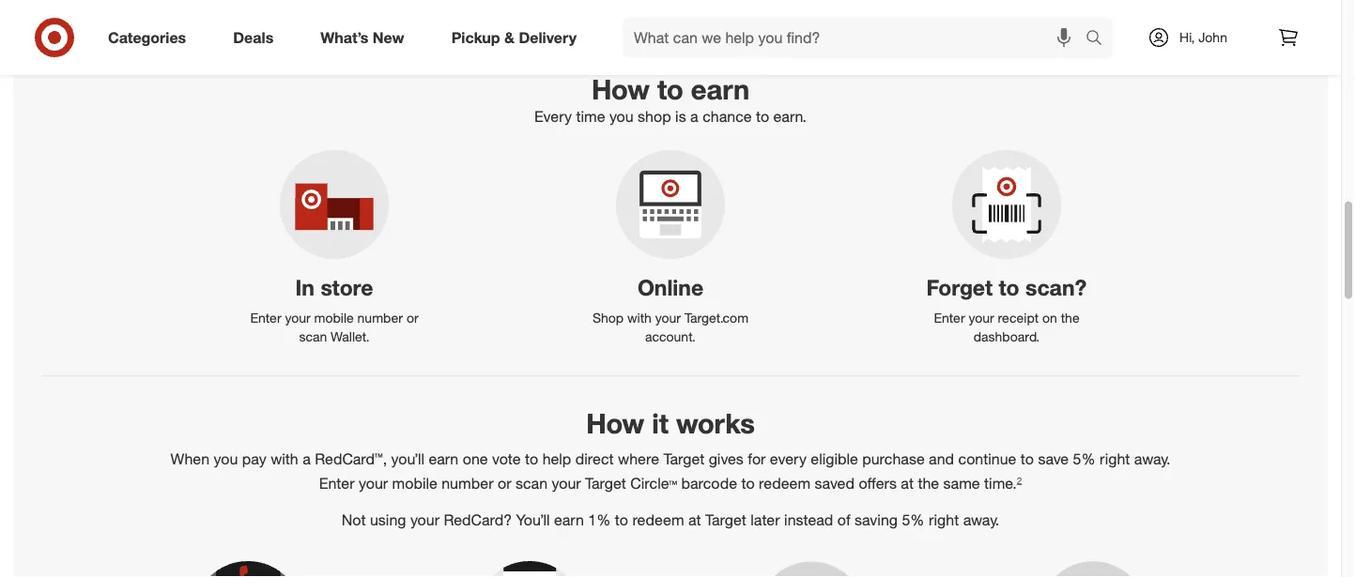 Task type: vqa. For each thing, say whether or not it's contained in the screenshot.
chance on the top
yes



Task type: describe. For each thing, give the bounding box(es) containing it.
what's
[[321, 28, 369, 47]]

save
[[1038, 450, 1069, 469]]

1 vertical spatial redeem
[[633, 511, 684, 530]]

redeem inside when you pay with a redcard™, you'll earn one vote to help direct where target gives for every eligible purchase and continue to save 5% right away. enter your mobile number or scan your target circle™ barcode to redeem saved offers at the same time.
[[759, 475, 811, 493]]

store
[[321, 274, 373, 301]]

5% inside when you pay with a redcard™, you'll earn one vote to help direct where target gives for every eligible purchase and continue to save 5% right away. enter your mobile number or scan your target circle™ barcode to redeem saved offers at the same time.
[[1073, 450, 1096, 469]]

with inside when you pay with a redcard™, you'll earn one vote to help direct where target gives for every eligible purchase and continue to save 5% right away. enter your mobile number or scan your target circle™ barcode to redeem saved offers at the same time.
[[271, 450, 299, 469]]

direct
[[576, 450, 614, 469]]

categories link
[[92, 17, 210, 58]]

what's new
[[321, 28, 405, 47]]

to up 2 link
[[1021, 450, 1034, 469]]

what's new link
[[305, 17, 428, 58]]

you inside when you pay with a redcard™, you'll earn one vote to help direct where target gives for every eligible purchase and continue to save 5% right away. enter your mobile number or scan your target circle™ barcode to redeem saved offers at the same time.
[[214, 450, 238, 469]]

pickup & delivery link
[[436, 17, 600, 58]]

shop
[[638, 108, 671, 126]]

with inside online shop with your target.com account.
[[628, 310, 652, 326]]

deals link
[[217, 17, 297, 58]]

the inside when you pay with a redcard™, you'll earn one vote to help direct where target gives for every eligible purchase and continue to save 5% right away. enter your mobile number or scan your target circle™ barcode to redeem saved offers at the same time.
[[918, 475, 940, 493]]

in store enter your mobile number or scan wallet.
[[250, 274, 419, 345]]

how for it
[[586, 407, 645, 441]]

purchase
[[863, 450, 925, 469]]

circle™
[[631, 475, 677, 493]]

your inside online shop with your target.com account.
[[655, 310, 681, 326]]

vote
[[492, 450, 521, 469]]

0 horizontal spatial at
[[689, 511, 701, 530]]

offers
[[859, 475, 897, 493]]

target.com
[[685, 310, 749, 326]]

how it works
[[586, 407, 755, 441]]

pickup
[[452, 28, 500, 47]]

categories
[[108, 28, 186, 47]]

saving
[[855, 511, 898, 530]]

dashboard.
[[974, 328, 1040, 345]]

you inside "how to earn every time you shop is a chance to earn."
[[610, 108, 634, 126]]

scan inside in store enter your mobile number or scan wallet.
[[299, 328, 327, 345]]

it
[[652, 407, 669, 441]]

continue
[[959, 450, 1017, 469]]

enter inside forget to scan? enter your receipt on the dashboard.
[[934, 310, 965, 326]]

a inside "how to earn every time you shop is a chance to earn."
[[691, 108, 699, 126]]

to right 1%
[[615, 511, 628, 530]]

redcard™,
[[315, 450, 387, 469]]

barcode
[[682, 475, 737, 493]]

1 vertical spatial 5%
[[902, 511, 925, 530]]

not
[[342, 511, 366, 530]]

hi, john
[[1180, 29, 1228, 46]]

shop
[[593, 310, 624, 326]]

earn inside when you pay with a redcard™, you'll earn one vote to help direct where target gives for every eligible purchase and continue to save 5% right away. enter your mobile number or scan your target circle™ barcode to redeem saved offers at the same time.
[[429, 450, 459, 469]]

1 vertical spatial away.
[[963, 511, 1000, 530]]

not using your redcard? you'll earn 1% to redeem at target later instead of saving 5% right away.
[[342, 511, 1000, 530]]

your inside forget to scan? enter your receipt on the dashboard.
[[969, 310, 995, 326]]

when you pay with a redcard™, you'll earn one vote to help direct where target gives for every eligible purchase and continue to save 5% right away. enter your mobile number or scan your target circle™ barcode to redeem saved offers at the same time.
[[171, 450, 1171, 493]]

and
[[929, 450, 955, 469]]

deals
[[233, 28, 274, 47]]

to down for
[[742, 475, 755, 493]]

gives
[[709, 450, 744, 469]]

chance
[[703, 108, 752, 126]]

saved
[[815, 475, 855, 493]]

delivery
[[519, 28, 577, 47]]

pay
[[242, 450, 267, 469]]

john
[[1199, 29, 1228, 46]]

search
[[1077, 30, 1123, 48]]

&
[[504, 28, 515, 47]]

you'll
[[391, 450, 425, 469]]

redcard?
[[444, 511, 512, 530]]

time
[[576, 108, 605, 126]]

forget
[[927, 274, 993, 301]]

away. inside when you pay with a redcard™, you'll earn one vote to help direct where target gives for every eligible purchase and continue to save 5% right away. enter your mobile number or scan your target circle™ barcode to redeem saved offers at the same time.
[[1135, 450, 1171, 469]]

you'll
[[516, 511, 550, 530]]

2
[[1017, 475, 1022, 486]]

to left earn.
[[756, 108, 769, 126]]



Task type: locate. For each thing, give the bounding box(es) containing it.
your down in
[[285, 310, 311, 326]]

0 vertical spatial how
[[592, 72, 650, 106]]

1 horizontal spatial at
[[901, 475, 914, 493]]

forget to scan? enter your receipt on the dashboard.
[[927, 274, 1087, 345]]

at down purchase
[[901, 475, 914, 493]]

your
[[285, 310, 311, 326], [655, 310, 681, 326], [969, 310, 995, 326], [359, 475, 388, 493], [552, 475, 581, 493], [410, 511, 440, 530]]

works
[[676, 407, 755, 441]]

0 horizontal spatial with
[[271, 450, 299, 469]]

1 horizontal spatial 5%
[[1073, 450, 1096, 469]]

target
[[664, 450, 705, 469], [585, 475, 626, 493], [706, 511, 747, 530]]

1 horizontal spatial with
[[628, 310, 652, 326]]

of
[[838, 511, 851, 530]]

1 vertical spatial a
[[303, 450, 311, 469]]

1 vertical spatial target
[[585, 475, 626, 493]]

your up dashboard. at the bottom right of page
[[969, 310, 995, 326]]

mobile inside in store enter your mobile number or scan wallet.
[[314, 310, 354, 326]]

2 link
[[1017, 475, 1022, 486]]

0 horizontal spatial target
[[585, 475, 626, 493]]

scan
[[299, 328, 327, 345], [516, 475, 548, 493]]

0 vertical spatial the
[[1061, 310, 1080, 326]]

receipt
[[998, 310, 1039, 326]]

to inside forget to scan? enter your receipt on the dashboard.
[[999, 274, 1020, 301]]

2 vertical spatial earn
[[554, 511, 584, 530]]

your down help
[[552, 475, 581, 493]]

right inside when you pay with a redcard™, you'll earn one vote to help direct where target gives for every eligible purchase and continue to save 5% right away. enter your mobile number or scan your target circle™ barcode to redeem saved offers at the same time.
[[1100, 450, 1130, 469]]

or
[[407, 310, 419, 326], [498, 475, 512, 493]]

number inside when you pay with a redcard™, you'll earn one vote to help direct where target gives for every eligible purchase and continue to save 5% right away. enter your mobile number or scan your target circle™ barcode to redeem saved offers at the same time.
[[442, 475, 494, 493]]

right down same
[[929, 511, 959, 530]]

target up barcode
[[664, 450, 705, 469]]

your inside in store enter your mobile number or scan wallet.
[[285, 310, 311, 326]]

1 horizontal spatial the
[[1061, 310, 1080, 326]]

1 vertical spatial at
[[689, 511, 701, 530]]

0 horizontal spatial 5%
[[902, 511, 925, 530]]

in
[[296, 274, 315, 301]]

new
[[373, 28, 405, 47]]

is
[[676, 108, 686, 126]]

help
[[543, 450, 571, 469]]

to right vote
[[525, 450, 538, 469]]

the inside forget to scan? enter your receipt on the dashboard.
[[1061, 310, 1080, 326]]

0 horizontal spatial the
[[918, 475, 940, 493]]

0 horizontal spatial scan
[[299, 328, 327, 345]]

the down the and
[[918, 475, 940, 493]]

how up time
[[592, 72, 650, 106]]

mobile up wallet.
[[314, 310, 354, 326]]

0 horizontal spatial a
[[303, 450, 311, 469]]

2 vertical spatial target
[[706, 511, 747, 530]]

0 vertical spatial number
[[358, 310, 403, 326]]

1 vertical spatial earn
[[429, 450, 459, 469]]

mobile
[[314, 310, 354, 326], [392, 475, 438, 493]]

0 horizontal spatial enter
[[250, 310, 281, 326]]

1 horizontal spatial enter
[[319, 475, 355, 493]]

how
[[592, 72, 650, 106], [586, 407, 645, 441]]

1 horizontal spatial you
[[610, 108, 634, 126]]

you
[[610, 108, 634, 126], [214, 450, 238, 469]]

mobile down you'll
[[392, 475, 438, 493]]

scan?
[[1026, 274, 1087, 301]]

target left later
[[706, 511, 747, 530]]

redeem down every
[[759, 475, 811, 493]]

1 horizontal spatial mobile
[[392, 475, 438, 493]]

0 horizontal spatial you
[[214, 450, 238, 469]]

same
[[944, 475, 980, 493]]

or inside when you pay with a redcard™, you'll earn one vote to help direct where target gives for every eligible purchase and continue to save 5% right away. enter your mobile number or scan your target circle™ barcode to redeem saved offers at the same time.
[[498, 475, 512, 493]]

1 horizontal spatial number
[[442, 475, 494, 493]]

0 vertical spatial scan
[[299, 328, 327, 345]]

target down direct
[[585, 475, 626, 493]]

where
[[618, 450, 659, 469]]

one
[[463, 450, 488, 469]]

number up wallet.
[[358, 310, 403, 326]]

using
[[370, 511, 406, 530]]

with
[[628, 310, 652, 326], [271, 450, 299, 469]]

your up account. on the bottom of page
[[655, 310, 681, 326]]

to up is on the top
[[657, 72, 684, 106]]

0 horizontal spatial or
[[407, 310, 419, 326]]

0 vertical spatial at
[[901, 475, 914, 493]]

5%
[[1073, 450, 1096, 469], [902, 511, 925, 530]]

with right shop on the left of page
[[628, 310, 652, 326]]

scan inside when you pay with a redcard™, you'll earn one vote to help direct where target gives for every eligible purchase and continue to save 5% right away. enter your mobile number or scan your target circle™ barcode to redeem saved offers at the same time.
[[516, 475, 548, 493]]

earn left 1%
[[554, 511, 584, 530]]

scan down vote
[[516, 475, 548, 493]]

the
[[1061, 310, 1080, 326], [918, 475, 940, 493]]

What can we help you find? suggestions appear below search field
[[623, 17, 1091, 58]]

0 vertical spatial target
[[664, 450, 705, 469]]

on
[[1043, 310, 1058, 326]]

wallet.
[[331, 328, 370, 345]]

0 horizontal spatial number
[[358, 310, 403, 326]]

0 vertical spatial right
[[1100, 450, 1130, 469]]

number inside in store enter your mobile number or scan wallet.
[[358, 310, 403, 326]]

at down barcode
[[689, 511, 701, 530]]

away.
[[1135, 450, 1171, 469], [963, 511, 1000, 530]]

1 horizontal spatial a
[[691, 108, 699, 126]]

mobile inside when you pay with a redcard™, you'll earn one vote to help direct where target gives for every eligible purchase and continue to save 5% right away. enter your mobile number or scan your target circle™ barcode to redeem saved offers at the same time.
[[392, 475, 438, 493]]

you left pay on the left bottom of page
[[214, 450, 238, 469]]

to up "receipt"
[[999, 274, 1020, 301]]

your right using
[[410, 511, 440, 530]]

1 horizontal spatial target
[[664, 450, 705, 469]]

1 horizontal spatial away.
[[1135, 450, 1171, 469]]

1 vertical spatial you
[[214, 450, 238, 469]]

your down redcard™,
[[359, 475, 388, 493]]

1 vertical spatial how
[[586, 407, 645, 441]]

1 vertical spatial scan
[[516, 475, 548, 493]]

eligible
[[811, 450, 858, 469]]

2 horizontal spatial target
[[706, 511, 747, 530]]

later
[[751, 511, 780, 530]]

search button
[[1077, 17, 1123, 62]]

how up direct
[[586, 407, 645, 441]]

1 vertical spatial number
[[442, 475, 494, 493]]

2 horizontal spatial earn
[[691, 72, 750, 106]]

0 vertical spatial with
[[628, 310, 652, 326]]

redeem
[[759, 475, 811, 493], [633, 511, 684, 530]]

1 vertical spatial mobile
[[392, 475, 438, 493]]

enter inside when you pay with a redcard™, you'll earn one vote to help direct where target gives for every eligible purchase and continue to save 5% right away. enter your mobile number or scan your target circle™ barcode to redeem saved offers at the same time.
[[319, 475, 355, 493]]

5% right save
[[1073, 450, 1096, 469]]

0 vertical spatial mobile
[[314, 310, 354, 326]]

right right save
[[1100, 450, 1130, 469]]

0 horizontal spatial away.
[[963, 511, 1000, 530]]

number
[[358, 310, 403, 326], [442, 475, 494, 493]]

1 vertical spatial or
[[498, 475, 512, 493]]

0 horizontal spatial earn
[[429, 450, 459, 469]]

0 vertical spatial 5%
[[1073, 450, 1096, 469]]

earn inside "how to earn every time you shop is a chance to earn."
[[691, 72, 750, 106]]

every
[[534, 108, 572, 126]]

0 vertical spatial a
[[691, 108, 699, 126]]

earn left one
[[429, 450, 459, 469]]

1 vertical spatial right
[[929, 511, 959, 530]]

at
[[901, 475, 914, 493], [689, 511, 701, 530]]

the right on
[[1061, 310, 1080, 326]]

earn.
[[774, 108, 807, 126]]

0 horizontal spatial redeem
[[633, 511, 684, 530]]

0 vertical spatial you
[[610, 108, 634, 126]]

1 horizontal spatial right
[[1100, 450, 1130, 469]]

0 horizontal spatial right
[[929, 511, 959, 530]]

when
[[171, 450, 210, 469]]

1%
[[588, 511, 611, 530]]

how inside "how to earn every time you shop is a chance to earn."
[[592, 72, 650, 106]]

1 horizontal spatial or
[[498, 475, 512, 493]]

to
[[657, 72, 684, 106], [756, 108, 769, 126], [999, 274, 1020, 301], [525, 450, 538, 469], [1021, 450, 1034, 469], [742, 475, 755, 493], [615, 511, 628, 530]]

1 horizontal spatial earn
[[554, 511, 584, 530]]

scan left wallet.
[[299, 328, 327, 345]]

earn
[[691, 72, 750, 106], [429, 450, 459, 469], [554, 511, 584, 530]]

0 vertical spatial or
[[407, 310, 419, 326]]

number down one
[[442, 475, 494, 493]]

5% right saving
[[902, 511, 925, 530]]

0 vertical spatial redeem
[[759, 475, 811, 493]]

a inside when you pay with a redcard™, you'll earn one vote to help direct where target gives for every eligible purchase and continue to save 5% right away. enter your mobile number or scan your target circle™ barcode to redeem saved offers at the same time.
[[303, 450, 311, 469]]

hi,
[[1180, 29, 1195, 46]]

or inside in store enter your mobile number or scan wallet.
[[407, 310, 419, 326]]

redeem down circle™
[[633, 511, 684, 530]]

0 vertical spatial away.
[[1135, 450, 1171, 469]]

1 horizontal spatial scan
[[516, 475, 548, 493]]

online shop with your target.com account.
[[593, 274, 749, 345]]

1 vertical spatial with
[[271, 450, 299, 469]]

instead
[[784, 511, 834, 530]]

for
[[748, 450, 766, 469]]

a right is on the top
[[691, 108, 699, 126]]

0 vertical spatial earn
[[691, 72, 750, 106]]

time.
[[985, 475, 1017, 493]]

2 horizontal spatial enter
[[934, 310, 965, 326]]

pickup & delivery
[[452, 28, 577, 47]]

a
[[691, 108, 699, 126], [303, 450, 311, 469]]

at inside when you pay with a redcard™, you'll earn one vote to help direct where target gives for every eligible purchase and continue to save 5% right away. enter your mobile number or scan your target circle™ barcode to redeem saved offers at the same time.
[[901, 475, 914, 493]]

online
[[638, 274, 704, 301]]

1 vertical spatial the
[[918, 475, 940, 493]]

1 horizontal spatial redeem
[[759, 475, 811, 493]]

right
[[1100, 450, 1130, 469], [929, 511, 959, 530]]

0 horizontal spatial mobile
[[314, 310, 354, 326]]

a left redcard™,
[[303, 450, 311, 469]]

how to earn every time you shop is a chance to earn.
[[534, 72, 807, 126]]

how for to
[[592, 72, 650, 106]]

every
[[770, 450, 807, 469]]

enter inside in store enter your mobile number or scan wallet.
[[250, 310, 281, 326]]

you right time
[[610, 108, 634, 126]]

account.
[[645, 328, 696, 345]]

earn up chance
[[691, 72, 750, 106]]

with right pay on the left bottom of page
[[271, 450, 299, 469]]

enter
[[250, 310, 281, 326], [934, 310, 965, 326], [319, 475, 355, 493]]



